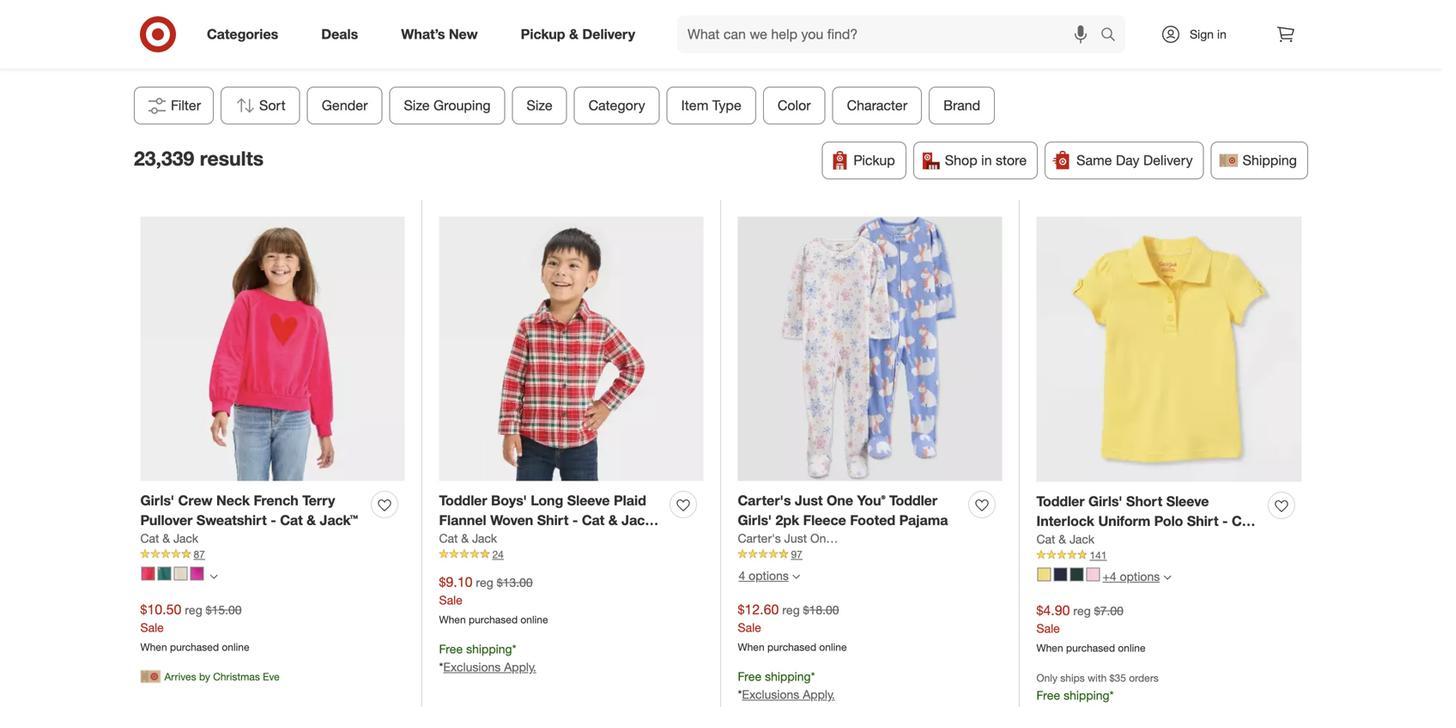 Task type: vqa. For each thing, say whether or not it's contained in the screenshot.
rightmost Cat & Jack
yes



Task type: locate. For each thing, give the bounding box(es) containing it.
carter's up 2pk
[[738, 492, 791, 509]]

1 horizontal spatial shirt
[[1187, 513, 1219, 530]]

toddler boys' long sleeve plaid flannel woven shirt - cat & jack™ red image
[[439, 217, 704, 481], [439, 217, 704, 481]]

options right 4 at bottom right
[[749, 568, 789, 583]]

target circle™
[[597, 33, 670, 48]]

1 horizontal spatial size
[[527, 97, 553, 114]]

one down "fleece"
[[810, 531, 833, 546]]

apply. down $12.60 reg $18.00 sale when purchased online on the bottom right of page
[[803, 687, 835, 702]]

girls' crew neck french terry pullover sweatshirt - cat & jack™
[[140, 492, 358, 529]]

0 vertical spatial just
[[795, 492, 823, 509]]

carter's just one you®️ toddler girls' 2pk fleece footed pajama image
[[738, 217, 1002, 481], [738, 217, 1002, 481]]

2 horizontal spatial shipping
[[1064, 688, 1110, 703]]

free shipping * * exclusions apply. for $12.60
[[738, 669, 835, 702]]

$15.00
[[206, 602, 242, 618]]

red image
[[141, 567, 155, 581]]

carter's down 2pk
[[738, 531, 781, 546]]

sleeve inside toddler boys' long sleeve plaid flannel woven shirt - cat & jack™ red
[[567, 492, 610, 509]]

0 horizontal spatial cat & jack
[[140, 531, 198, 546]]

- up 24 'link' at left
[[573, 512, 578, 529]]

carter's just one you link
[[738, 530, 856, 547]]

toddler inside toddler girls' short sleeve interlock uniform polo shirt - cat & jack™
[[1037, 493, 1085, 510]]

search
[[1093, 28, 1134, 44]]

reg left $18.00
[[782, 602, 800, 618]]

you®️
[[857, 492, 886, 509]]

cat up 24 'link' at left
[[582, 512, 605, 529]]

purchased up by
[[170, 641, 219, 654]]

all colors image
[[210, 573, 218, 581]]

0 horizontal spatial cat & jack link
[[140, 530, 198, 547]]

2 horizontal spatial -
[[1223, 513, 1228, 530]]

2 horizontal spatial cat & jack
[[1037, 532, 1095, 547]]

shirt down long
[[537, 512, 569, 529]]

purchased for $12.60
[[767, 641, 817, 654]]

one up "fleece"
[[827, 492, 853, 509]]

boys'
[[491, 492, 527, 509]]

when down $9.10
[[439, 614, 466, 626]]

delivery inside "pickup & delivery" link
[[582, 26, 635, 43]]

new
[[449, 26, 478, 43]]

cat & jack link down flannel
[[439, 530, 497, 547]]

- for toddler boys' long sleeve plaid flannel woven shirt - cat & jack™ red
[[573, 512, 578, 529]]

sale inside the $9.10 reg $13.00 sale when purchased online
[[439, 593, 463, 608]]

girls' inside girls' crew neck french terry pullover sweatshirt - cat & jack™
[[140, 492, 174, 509]]

& inside toddler boys' long sleeve plaid flannel woven shirt - cat & jack™ red
[[608, 512, 618, 529]]

sale down the $10.50
[[140, 620, 164, 635]]

reg inside $4.90 reg $7.00 sale when purchased online
[[1074, 603, 1091, 618]]

purchased inside $12.60 reg $18.00 sale when purchased online
[[767, 641, 817, 654]]

delivery
[[582, 26, 635, 43], [1144, 152, 1193, 169]]

when inside '$10.50 reg $15.00 sale when purchased online'
[[140, 641, 167, 654]]

when up seasonal shipping icon
[[140, 641, 167, 654]]

jack for flannel
[[472, 531, 497, 546]]

exclusions for $12.60
[[742, 687, 800, 702]]

just for you
[[784, 531, 807, 546]]

gender button
[[307, 87, 383, 124]]

red
[[439, 532, 465, 548]]

0 horizontal spatial free
[[439, 642, 463, 657]]

free down only
[[1037, 688, 1060, 703]]

in for sign
[[1217, 27, 1227, 42]]

reg for $4.90
[[1074, 603, 1091, 618]]

when down '$12.60'
[[738, 641, 765, 654]]

purchased down $13.00 on the left
[[469, 614, 518, 626]]

toddler inside carter's just one you®️ toddler girls' 2pk fleece footed pajama
[[889, 492, 938, 509]]

online down $18.00
[[819, 641, 847, 654]]

1 vertical spatial delivery
[[1144, 152, 1193, 169]]

size grouping button
[[389, 87, 505, 124]]

- right polo
[[1223, 513, 1228, 530]]

reg inside '$10.50 reg $15.00 sale when purchased online'
[[185, 602, 202, 618]]

2 all colors element from the left
[[792, 571, 800, 581]]

jack™ for toddler boys' long sleeve plaid flannel woven shirt - cat & jack™ red
[[622, 512, 660, 529]]

sale inside $4.90 reg $7.00 sale when purchased online
[[1037, 621, 1060, 636]]

what's
[[401, 26, 445, 43]]

cat & jack down interlock
[[1037, 532, 1095, 547]]

forest green image inside +4 options dropdown button
[[1070, 568, 1084, 582]]

0 vertical spatial exclusions
[[443, 660, 501, 675]]

girls' up "uniform" at the bottom right
[[1089, 493, 1123, 510]]

size for size
[[527, 97, 553, 114]]

0 horizontal spatial sleeve
[[567, 492, 610, 509]]

rose pink image
[[1086, 568, 1100, 582]]

shirt for woven
[[537, 512, 569, 529]]

girls' crew neck french terry pullover sweatshirt - cat & jack™ link
[[140, 491, 364, 530]]

0 horizontal spatial options
[[749, 568, 789, 583]]

0 horizontal spatial deals
[[321, 26, 358, 43]]

girls'
[[140, 492, 174, 509], [1089, 493, 1123, 510], [738, 512, 772, 529]]

shipping down with
[[1064, 688, 1110, 703]]

1 vertical spatial exclusions
[[742, 687, 800, 702]]

cat down interlock
[[1037, 532, 1055, 547]]

1 horizontal spatial forest green image
[[1070, 568, 1084, 582]]

top deals link
[[370, 0, 546, 49]]

online up christmas
[[222, 641, 249, 654]]

0 horizontal spatial girls'
[[140, 492, 174, 509]]

shipping down $12.60 reg $18.00 sale when purchased online on the bottom right of page
[[765, 669, 811, 684]]

toddler girls' short sleeve interlock uniform polo shirt - cat & jack™ image
[[1037, 217, 1302, 482], [1037, 217, 1302, 482]]

1 horizontal spatial shipping
[[765, 669, 811, 684]]

pickup
[[521, 26, 565, 43], [854, 152, 895, 169]]

1 vertical spatial one
[[810, 531, 833, 546]]

1 vertical spatial in
[[981, 152, 992, 169]]

4
[[739, 568, 745, 583]]

& inside toddler girls' short sleeve interlock uniform polo shirt - cat & jack™
[[1037, 532, 1046, 549]]

toddler up pajama
[[889, 492, 938, 509]]

2 horizontal spatial girls'
[[1089, 493, 1123, 510]]

1 size from the left
[[404, 97, 430, 114]]

forest green image right red icon
[[158, 567, 171, 581]]

0 vertical spatial carter's
[[738, 492, 791, 509]]

when up only
[[1037, 642, 1063, 655]]

1 vertical spatial apply.
[[803, 687, 835, 702]]

just for you®️
[[795, 492, 823, 509]]

shirt right polo
[[1187, 513, 1219, 530]]

1 horizontal spatial in
[[1217, 27, 1227, 42]]

jack up 87
[[173, 531, 198, 546]]

girls' inside toddler girls' short sleeve interlock uniform polo shirt - cat & jack™
[[1089, 493, 1123, 510]]

reg left $15.00
[[185, 602, 202, 618]]

cat & jack for pullover
[[140, 531, 198, 546]]

footed
[[850, 512, 896, 529]]

1 horizontal spatial pickup
[[854, 152, 895, 169]]

pickup for pickup
[[854, 152, 895, 169]]

toddler up flannel
[[439, 492, 487, 509]]

2 horizontal spatial jack™
[[1050, 532, 1088, 549]]

1 horizontal spatial exclusions
[[742, 687, 800, 702]]

forest green image
[[158, 567, 171, 581], [1070, 568, 1084, 582]]

online
[[521, 614, 548, 626], [222, 641, 249, 654], [819, 641, 847, 654], [1118, 642, 1146, 655]]

yellow image
[[1038, 568, 1051, 582]]

- inside toddler girls' short sleeve interlock uniform polo shirt - cat & jack™
[[1223, 513, 1228, 530]]

size grouping
[[404, 97, 491, 114]]

same day delivery button
[[1045, 142, 1204, 179]]

- down french
[[271, 512, 276, 529]]

1 horizontal spatial toddler
[[889, 492, 938, 509]]

0 horizontal spatial delivery
[[582, 26, 635, 43]]

toddler
[[439, 492, 487, 509], [889, 492, 938, 509], [1037, 493, 1085, 510]]

girls' crew neck french terry pullover sweatshirt - cat & jack™ image
[[140, 217, 405, 481], [140, 217, 405, 481]]

cat down french
[[280, 512, 303, 529]]

1 vertical spatial exclusions apply. button
[[742, 686, 835, 703]]

online inside '$10.50 reg $15.00 sale when purchased online'
[[222, 641, 249, 654]]

free shipping * * exclusions apply. down the $9.10 reg $13.00 sale when purchased online
[[439, 642, 536, 675]]

toddler inside toddler boys' long sleeve plaid flannel woven shirt - cat & jack™ red
[[439, 492, 487, 509]]

0 horizontal spatial jack™
[[320, 512, 358, 529]]

reg inside the $9.10 reg $13.00 sale when purchased online
[[476, 575, 494, 590]]

1 horizontal spatial exclusions apply. button
[[742, 686, 835, 703]]

eve
[[263, 670, 280, 683]]

one for you
[[810, 531, 833, 546]]

free shipping * * exclusions apply. down $12.60 reg $18.00 sale when purchased online on the bottom right of page
[[738, 669, 835, 702]]

grouping
[[434, 97, 491, 114]]

2 horizontal spatial free
[[1037, 688, 1060, 703]]

online up orders
[[1118, 642, 1146, 655]]

0 horizontal spatial apply.
[[504, 660, 536, 675]]

plaid
[[614, 492, 646, 509]]

carter's inside carter's just one you®️ toddler girls' 2pk fleece footed pajama
[[738, 492, 791, 509]]

pickup inside button
[[854, 152, 895, 169]]

$9.10 reg $13.00 sale when purchased online
[[439, 574, 548, 626]]

shirt inside toddler girls' short sleeve interlock uniform polo shirt - cat & jack™
[[1187, 513, 1219, 530]]

2 horizontal spatial cat & jack link
[[1037, 531, 1095, 548]]

exclusions
[[443, 660, 501, 675], [742, 687, 800, 702]]

1 horizontal spatial girls'
[[738, 512, 772, 529]]

sign in
[[1190, 27, 1227, 42]]

pullover
[[140, 512, 193, 529]]

1 horizontal spatial delivery
[[1144, 152, 1193, 169]]

0 vertical spatial delivery
[[582, 26, 635, 43]]

when inside $12.60 reg $18.00 sale when purchased online
[[738, 641, 765, 654]]

1 vertical spatial free
[[738, 669, 762, 684]]

1 horizontal spatial sleeve
[[1166, 493, 1209, 510]]

sale inside $12.60 reg $18.00 sale when purchased online
[[738, 620, 761, 635]]

long
[[531, 492, 563, 509]]

0 vertical spatial free
[[439, 642, 463, 657]]

sale down '$12.60'
[[738, 620, 761, 635]]

jack up 24
[[472, 531, 497, 546]]

0 horizontal spatial jack
[[173, 531, 198, 546]]

2 horizontal spatial toddler
[[1037, 493, 1085, 510]]

2 vertical spatial free
[[1037, 688, 1060, 703]]

23,339 results
[[134, 146, 264, 170]]

cat down pullover
[[140, 531, 159, 546]]

sale inside '$10.50 reg $15.00 sale when purchased online'
[[140, 620, 164, 635]]

0 horizontal spatial free shipping * * exclusions apply.
[[439, 642, 536, 675]]

sign in link
[[1146, 15, 1253, 53]]

sleeve inside toddler girls' short sleeve interlock uniform polo shirt - cat & jack™
[[1166, 493, 1209, 510]]

0 horizontal spatial shipping
[[466, 642, 512, 657]]

item type button
[[667, 87, 756, 124]]

same day delivery
[[1077, 152, 1193, 169]]

0 horizontal spatial size
[[404, 97, 430, 114]]

cat & jack link for pullover
[[140, 530, 198, 547]]

1 horizontal spatial jack
[[472, 531, 497, 546]]

purchased up with
[[1066, 642, 1115, 655]]

shipping down the $9.10 reg $13.00 sale when purchased online
[[466, 642, 512, 657]]

girls' up pullover
[[140, 492, 174, 509]]

carter's
[[738, 492, 791, 509], [738, 531, 781, 546]]

0 vertical spatial shipping
[[466, 642, 512, 657]]

1 vertical spatial shipping
[[765, 669, 811, 684]]

online inside the $9.10 reg $13.00 sale when purchased online
[[521, 614, 548, 626]]

carter's just one you
[[738, 531, 856, 546]]

all colors element right magenta pink icon
[[210, 571, 218, 581]]

just up the 97
[[784, 531, 807, 546]]

one
[[827, 492, 853, 509], [810, 531, 833, 546]]

size for size grouping
[[404, 97, 430, 114]]

carter's just one you®️ toddler girls' 2pk fleece footed pajama link
[[738, 491, 962, 530]]

exclusions down $12.60 reg $18.00 sale when purchased online on the bottom right of page
[[742, 687, 800, 702]]

1 horizontal spatial free shipping * * exclusions apply.
[[738, 669, 835, 702]]

free shipping * * exclusions apply.
[[439, 642, 536, 675], [738, 669, 835, 702]]

sleeve left plaid
[[567, 492, 610, 509]]

- inside toddler boys' long sleeve plaid flannel woven shirt - cat & jack™ red
[[573, 512, 578, 529]]

1 horizontal spatial options
[[1120, 569, 1160, 584]]

filter
[[171, 97, 201, 114]]

- inside girls' crew neck french terry pullover sweatshirt - cat & jack™
[[271, 512, 276, 529]]

just inside carter's just one you®️ toddler girls' 2pk fleece footed pajama
[[795, 492, 823, 509]]

all colors element for $10.50
[[210, 571, 218, 581]]

options
[[749, 568, 789, 583], [1120, 569, 1160, 584]]

0 horizontal spatial -
[[271, 512, 276, 529]]

4 options
[[739, 568, 789, 583]]

cat & jack down flannel
[[439, 531, 497, 546]]

in inside button
[[981, 152, 992, 169]]

in right sign
[[1217, 27, 1227, 42]]

only ships with $35 orders
[[1037, 672, 1159, 685]]

sale for $12.60
[[738, 620, 761, 635]]

just up "fleece"
[[795, 492, 823, 509]]

cat & jack for flannel
[[439, 531, 497, 546]]

$18.00
[[803, 602, 839, 618]]

0 vertical spatial in
[[1217, 27, 1227, 42]]

online down $13.00 on the left
[[521, 614, 548, 626]]

0 vertical spatial pickup
[[521, 26, 565, 43]]

1 horizontal spatial all colors element
[[792, 571, 800, 581]]

+4 options button
[[1030, 563, 1179, 590]]

exclusions apply. button down $12.60 reg $18.00 sale when purchased online on the bottom right of page
[[742, 686, 835, 703]]

in
[[1217, 27, 1227, 42], [981, 152, 992, 169]]

delivery inside same day delivery button
[[1144, 152, 1193, 169]]

1 vertical spatial pickup
[[854, 152, 895, 169]]

jack™ inside toddler boys' long sleeve plaid flannel woven shirt - cat & jack™ red
[[622, 512, 660, 529]]

pickup left target
[[521, 26, 565, 43]]

0 vertical spatial apply.
[[504, 660, 536, 675]]

1 horizontal spatial apply.
[[803, 687, 835, 702]]

online for $9.10
[[521, 614, 548, 626]]

jack™ inside toddler girls' short sleeve interlock uniform polo shirt - cat & jack™
[[1050, 532, 1088, 549]]

shirt for polo
[[1187, 513, 1219, 530]]

0 vertical spatial exclusions apply. button
[[443, 659, 536, 676]]

results
[[200, 146, 264, 170]]

0 vertical spatial one
[[827, 492, 853, 509]]

one inside carter's just one you link
[[810, 531, 833, 546]]

apply. down the $9.10 reg $13.00 sale when purchased online
[[504, 660, 536, 675]]

exclusions down the $9.10 reg $13.00 sale when purchased online
[[443, 660, 501, 675]]

pickup down character button
[[854, 152, 895, 169]]

christmas
[[213, 670, 260, 683]]

magenta pink image
[[190, 567, 204, 581]]

jack™ down interlock
[[1050, 532, 1088, 549]]

1 horizontal spatial jack™
[[622, 512, 660, 529]]

0 horizontal spatial all colors element
[[210, 571, 218, 581]]

1 vertical spatial carter's
[[738, 531, 781, 546]]

in for shop
[[981, 152, 992, 169]]

cat & jack link down pullover
[[140, 530, 198, 547]]

jack™ down plaid
[[622, 512, 660, 529]]

1 carter's from the top
[[738, 492, 791, 509]]

online inside $4.90 reg $7.00 sale when purchased online
[[1118, 642, 1146, 655]]

deals right top
[[454, 33, 484, 48]]

all colors element
[[210, 571, 218, 581], [792, 571, 800, 581]]

size left category
[[527, 97, 553, 114]]

2 size from the left
[[527, 97, 553, 114]]

cat & jack link
[[140, 530, 198, 547], [439, 530, 497, 547], [1037, 531, 1095, 548]]

one for you®️
[[827, 492, 853, 509]]

0 horizontal spatial pickup
[[521, 26, 565, 43]]

cat & jack down pullover
[[140, 531, 198, 546]]

target circle™ link
[[546, 0, 721, 66]]

87 link
[[140, 547, 405, 562]]

deals up gender
[[321, 26, 358, 43]]

size
[[404, 97, 430, 114], [527, 97, 553, 114]]

0 horizontal spatial exclusions apply. button
[[443, 659, 536, 676]]

1 horizontal spatial deals
[[454, 33, 484, 48]]

purchased for $9.10
[[469, 614, 518, 626]]

jack™ down terry
[[320, 512, 358, 529]]

deals link
[[307, 15, 380, 53]]

shirt inside toddler boys' long sleeve plaid flannel woven shirt - cat & jack™ red
[[537, 512, 569, 529]]

cat & jack
[[140, 531, 198, 546], [439, 531, 497, 546], [1037, 532, 1095, 547]]

jack™ for toddler girls' short sleeve interlock uniform polo shirt - cat & jack™
[[1050, 532, 1088, 549]]

in left store
[[981, 152, 992, 169]]

sort
[[259, 97, 286, 114]]

cat right polo
[[1232, 513, 1255, 530]]

1 horizontal spatial cat & jack link
[[439, 530, 497, 547]]

you
[[836, 531, 856, 546]]

0 horizontal spatial shirt
[[537, 512, 569, 529]]

carter's just one you®️ toddler girls' 2pk fleece footed pajama
[[738, 492, 948, 529]]

jack up 141 on the right bottom of page
[[1070, 532, 1095, 547]]

size button
[[512, 87, 567, 124]]

free down $12.60 reg $18.00 sale when purchased online on the bottom right of page
[[738, 669, 762, 684]]

sleeve for long
[[567, 492, 610, 509]]

girls' left 2pk
[[738, 512, 772, 529]]

sale down $4.90
[[1037, 621, 1060, 636]]

options left all colors + 4 more colors element
[[1120, 569, 1160, 584]]

purchased inside $4.90 reg $7.00 sale when purchased online
[[1066, 642, 1115, 655]]

- for toddler girls' short sleeve interlock uniform polo shirt - cat & jack™
[[1223, 513, 1228, 530]]

0 horizontal spatial in
[[981, 152, 992, 169]]

reg left "$7.00"
[[1074, 603, 1091, 618]]

0 horizontal spatial toddler
[[439, 492, 487, 509]]

purchased inside the $9.10 reg $13.00 sale when purchased online
[[469, 614, 518, 626]]

2 carter's from the top
[[738, 531, 781, 546]]

1 horizontal spatial -
[[573, 512, 578, 529]]

jack™
[[320, 512, 358, 529], [622, 512, 660, 529], [1050, 532, 1088, 549]]

exclusions apply. button down the $9.10 reg $13.00 sale when purchased online
[[443, 659, 536, 676]]

sale down $9.10
[[439, 593, 463, 608]]

pickup & delivery
[[521, 26, 635, 43]]

sleeve up polo
[[1166, 493, 1209, 510]]

item
[[681, 97, 709, 114]]

$13.00
[[497, 575, 533, 590]]

forest green image left rose pink icon
[[1070, 568, 1084, 582]]

cat & jack link down interlock
[[1037, 531, 1095, 548]]

2 horizontal spatial jack
[[1070, 532, 1095, 547]]

0 horizontal spatial exclusions
[[443, 660, 501, 675]]

sale for $10.50
[[140, 620, 164, 635]]

when inside $4.90 reg $7.00 sale when purchased online
[[1037, 642, 1063, 655]]

free shipping *
[[1037, 688, 1114, 703]]

$12.60
[[738, 601, 779, 618]]

arrives
[[164, 670, 196, 683]]

purchased inside '$10.50 reg $15.00 sale when purchased online'
[[170, 641, 219, 654]]

sale for $9.10
[[439, 593, 463, 608]]

1 all colors element from the left
[[210, 571, 218, 581]]

just
[[795, 492, 823, 509], [784, 531, 807, 546]]

toddler up interlock
[[1037, 493, 1085, 510]]

when inside the $9.10 reg $13.00 sale when purchased online
[[439, 614, 466, 626]]

when for $10.50
[[140, 641, 167, 654]]

size left grouping
[[404, 97, 430, 114]]

all colors element down the 97
[[792, 571, 800, 581]]

all colors + 4 more colors image
[[1163, 574, 1171, 582]]

1 vertical spatial just
[[784, 531, 807, 546]]

purchased down $18.00
[[767, 641, 817, 654]]

one inside carter's just one you®️ toddler girls' 2pk fleece footed pajama
[[827, 492, 853, 509]]

reg inside $12.60 reg $18.00 sale when purchased online
[[782, 602, 800, 618]]

exclusions apply. button
[[443, 659, 536, 676], [742, 686, 835, 703]]

with
[[1088, 672, 1107, 685]]

1 horizontal spatial cat & jack
[[439, 531, 497, 546]]

shipping
[[1243, 152, 1297, 169]]

delivery for same day delivery
[[1144, 152, 1193, 169]]

online inside $12.60 reg $18.00 sale when purchased online
[[819, 641, 847, 654]]

1 horizontal spatial free
[[738, 669, 762, 684]]

by
[[199, 670, 210, 683]]

free down the $9.10 reg $13.00 sale when purchased online
[[439, 642, 463, 657]]

reg right $9.10
[[476, 575, 494, 590]]

when
[[439, 614, 466, 626], [140, 641, 167, 654], [738, 641, 765, 654], [1037, 642, 1063, 655]]

all colors element inside 4 options dropdown button
[[792, 571, 800, 581]]



Task type: describe. For each thing, give the bounding box(es) containing it.
jack for uniform
[[1070, 532, 1095, 547]]

online for $4.90
[[1118, 642, 1146, 655]]

23,339
[[134, 146, 194, 170]]

$4.90
[[1037, 602, 1070, 619]]

when for $12.60
[[738, 641, 765, 654]]

orders
[[1129, 672, 1159, 685]]

what's new link
[[387, 15, 499, 53]]

sweatshirt
[[196, 512, 267, 529]]

cat inside toddler boys' long sleeve plaid flannel woven shirt - cat & jack™ red
[[582, 512, 605, 529]]

cat inside girls' crew neck french terry pullover sweatshirt - cat & jack™
[[280, 512, 303, 529]]

reg for $10.50
[[185, 602, 202, 618]]

sale for $4.90
[[1037, 621, 1060, 636]]

97 link
[[738, 547, 1002, 562]]

french
[[254, 492, 299, 509]]

cat & jack for uniform
[[1037, 532, 1095, 547]]

only
[[1037, 672, 1058, 685]]

+4
[[1103, 569, 1117, 584]]

brand button
[[929, 87, 995, 124]]

when for $4.90
[[1037, 642, 1063, 655]]

gender
[[322, 97, 368, 114]]

store
[[996, 152, 1027, 169]]

toddler girls' short sleeve interlock uniform polo shirt - cat & jack™
[[1037, 493, 1255, 549]]

toddler for toddler boys' long sleeve plaid flannel woven shirt - cat & jack™ red
[[439, 492, 487, 509]]

free for $12.60
[[738, 669, 762, 684]]

free shipping * * exclusions apply. for $9.10
[[439, 642, 536, 675]]

uniform
[[1098, 513, 1151, 530]]

toddler boys' long sleeve plaid flannel woven shirt - cat & jack™ red link
[[439, 491, 663, 548]]

online for $12.60
[[819, 641, 847, 654]]

interlock
[[1037, 513, 1095, 530]]

24
[[492, 548, 504, 561]]

0 horizontal spatial forest green image
[[158, 567, 171, 581]]

category
[[589, 97, 645, 114]]

redcard™ link
[[721, 0, 897, 49]]

$7.00
[[1094, 603, 1124, 618]]

carter's for carter's just one you®️ toddler girls' 2pk fleece footed pajama
[[738, 492, 791, 509]]

What can we help you find? suggestions appear below search field
[[677, 15, 1105, 53]]

purchased for $4.90
[[1066, 642, 1115, 655]]

$12.60 reg $18.00 sale when purchased online
[[738, 601, 847, 654]]

circle™
[[633, 33, 670, 48]]

sleeve for short
[[1166, 493, 1209, 510]]

2pk
[[776, 512, 799, 529]]

crew
[[178, 492, 213, 509]]

shop
[[945, 152, 978, 169]]

short
[[1126, 493, 1163, 510]]

when for $9.10
[[439, 614, 466, 626]]

reg for $12.60
[[782, 602, 800, 618]]

brand
[[944, 97, 981, 114]]

arrives by christmas eve
[[164, 670, 280, 683]]

$35
[[1110, 672, 1126, 685]]

character button
[[833, 87, 922, 124]]

top deals
[[432, 33, 484, 48]]

purchased for $10.50
[[170, 641, 219, 654]]

carter's for carter's just one you
[[738, 531, 781, 546]]

filter button
[[134, 87, 214, 124]]

seasonal shipping icon image
[[140, 667, 161, 687]]

categories link
[[192, 15, 300, 53]]

all colors + 4 more colors element
[[1163, 572, 1171, 582]]

pajama
[[899, 512, 948, 529]]

same
[[1077, 152, 1112, 169]]

jack™ inside girls' crew neck french terry pullover sweatshirt - cat & jack™
[[320, 512, 358, 529]]

shop in store button
[[913, 142, 1038, 179]]

free for $9.10
[[439, 642, 463, 657]]

exclusions apply. button for $12.60
[[742, 686, 835, 703]]

shipping for $12.60
[[765, 669, 811, 684]]

jack for pullover
[[173, 531, 198, 546]]

141
[[1090, 549, 1107, 562]]

87
[[194, 548, 205, 561]]

polo
[[1154, 513, 1183, 530]]

cat & jack link for uniform
[[1037, 531, 1095, 548]]

day
[[1116, 152, 1140, 169]]

reg for $9.10
[[476, 575, 494, 590]]

categories
[[207, 26, 278, 43]]

+4 options
[[1103, 569, 1160, 584]]

delivery for pickup & delivery
[[582, 26, 635, 43]]

exclusions apply. button for $9.10
[[443, 659, 536, 676]]

2 vertical spatial shipping
[[1064, 688, 1110, 703]]

options for 4 options
[[749, 568, 789, 583]]

24 link
[[439, 547, 704, 562]]

$10.50
[[140, 601, 182, 618]]

pickup for pickup & delivery
[[521, 26, 565, 43]]

all colors element for $12.60
[[792, 571, 800, 581]]

girls' inside carter's just one you®️ toddler girls' 2pk fleece footed pajama
[[738, 512, 772, 529]]

flannel
[[439, 512, 487, 529]]

shipping for $9.10
[[466, 642, 512, 657]]

apply. for $9.10
[[504, 660, 536, 675]]

sign
[[1190, 27, 1214, 42]]

character
[[847, 97, 908, 114]]

all colors image
[[792, 573, 800, 581]]

off white image
[[174, 567, 188, 581]]

redcard™
[[782, 33, 836, 48]]

cat down flannel
[[439, 531, 458, 546]]

online for $10.50
[[222, 641, 249, 654]]

woven
[[490, 512, 533, 529]]

what's new
[[401, 26, 478, 43]]

exclusions for $9.10
[[443, 660, 501, 675]]

pickup button
[[822, 142, 906, 179]]

terry
[[302, 492, 335, 509]]

sort button
[[221, 87, 300, 124]]

shipping button
[[1211, 142, 1308, 179]]

pickup & delivery link
[[506, 15, 657, 53]]

category button
[[574, 87, 660, 124]]

& inside girls' crew neck french terry pullover sweatshirt - cat & jack™
[[307, 512, 316, 529]]

shop in store
[[945, 152, 1027, 169]]

fleece
[[803, 512, 846, 529]]

type
[[712, 97, 742, 114]]

color
[[778, 97, 811, 114]]

141 link
[[1037, 548, 1302, 563]]

item type
[[681, 97, 742, 114]]

cat inside toddler girls' short sleeve interlock uniform polo shirt - cat & jack™
[[1232, 513, 1255, 530]]

neck
[[216, 492, 250, 509]]

blue image
[[1054, 568, 1068, 582]]

cat & jack link for flannel
[[439, 530, 497, 547]]

$9.10
[[439, 574, 473, 590]]

apply. for $12.60
[[803, 687, 835, 702]]

toddler for toddler girls' short sleeve interlock uniform polo shirt - cat & jack™
[[1037, 493, 1085, 510]]

ships
[[1060, 672, 1085, 685]]

options for +4 options
[[1120, 569, 1160, 584]]



